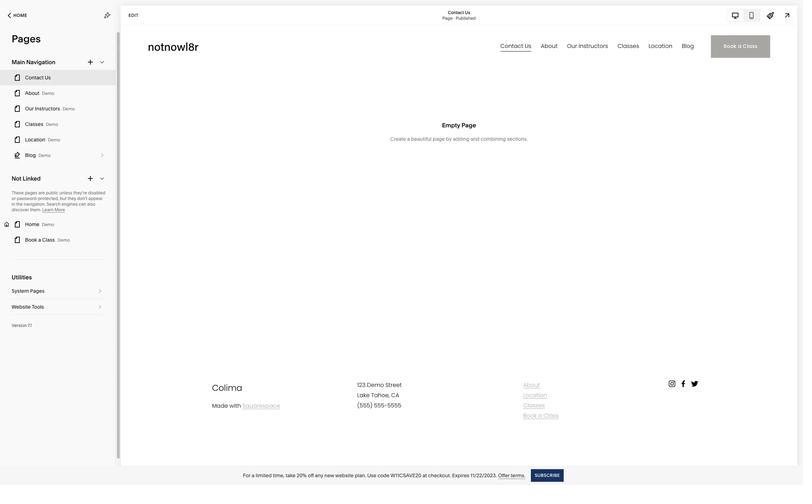 Task type: vqa. For each thing, say whether or not it's contained in the screenshot.
a associated with Book
yes



Task type: describe. For each thing, give the bounding box(es) containing it.
location
[[25, 137, 45, 143]]

public
[[46, 190, 58, 196]]

discover
[[12, 207, 29, 213]]

these
[[12, 190, 24, 196]]

website tools
[[12, 304, 44, 310]]

main
[[12, 59, 25, 66]]

demo inside book a class demo
[[58, 238, 70, 243]]

can
[[79, 202, 86, 207]]

contact us page · published
[[442, 10, 476, 21]]

contact us button
[[0, 70, 115, 85]]

contact for contact us page · published
[[448, 10, 464, 15]]

subscribe button
[[531, 469, 564, 482]]

also
[[87, 202, 95, 207]]

instructors
[[35, 106, 60, 112]]

use
[[367, 473, 376, 479]]

website
[[12, 304, 31, 310]]

website tools button
[[12, 299, 104, 315]]

our instructors demo
[[25, 106, 75, 112]]

plan.
[[355, 473, 366, 479]]

navigation.
[[24, 202, 46, 207]]

expires
[[452, 473, 469, 479]]

contact for contact us
[[25, 74, 44, 81]]

contact us
[[25, 74, 51, 81]]

7.1
[[28, 323, 32, 328]]

us for contact us page · published
[[465, 10, 470, 15]]

time,
[[273, 473, 285, 479]]

book a class demo
[[25, 237, 70, 243]]

demo for blog
[[38, 153, 51, 158]]

class
[[42, 237, 55, 243]]

pages inside button
[[30, 288, 45, 294]]

utilities
[[12, 274, 32, 281]]

demo for classes
[[46, 122, 58, 127]]

a for book
[[38, 237, 41, 243]]

system
[[12, 288, 29, 294]]

demo for home
[[42, 222, 54, 227]]

subscribe
[[535, 473, 560, 478]]

20%
[[297, 473, 307, 479]]

a for for
[[252, 473, 254, 479]]

password-
[[17, 196, 38, 201]]

they
[[68, 196, 76, 201]]

take
[[286, 473, 296, 479]]

11/22/2023.
[[470, 473, 497, 479]]

or
[[12, 196, 16, 201]]

main navigation
[[12, 59, 55, 66]]

for a limited time, take 20% off any new website plan. use code w11csave20 at checkout. expires 11/22/2023. offer terms.
[[243, 473, 525, 479]]



Task type: locate. For each thing, give the bounding box(es) containing it.
0 horizontal spatial a
[[38, 237, 41, 243]]

0 horizontal spatial contact
[[25, 74, 44, 81]]

learn
[[42, 207, 54, 213]]

1 vertical spatial pages
[[30, 288, 45, 294]]

demo
[[42, 91, 54, 96], [63, 106, 75, 112], [46, 122, 58, 127], [48, 137, 60, 143], [38, 153, 51, 158], [42, 222, 54, 227], [58, 238, 70, 243]]

pages
[[25, 190, 37, 196]]

page
[[442, 15, 453, 21]]

our
[[25, 106, 34, 112]]

demo inside classes demo
[[46, 122, 58, 127]]

contact inside 'contact us page · published'
[[448, 10, 464, 15]]

demo down the "learn"
[[42, 222, 54, 227]]

classes demo
[[25, 121, 58, 127]]

a
[[38, 237, 41, 243], [252, 473, 254, 479]]

0 vertical spatial pages
[[12, 33, 41, 45]]

1 horizontal spatial us
[[465, 10, 470, 15]]

1 vertical spatial home
[[25, 221, 39, 228]]

classes
[[25, 121, 43, 127]]

website
[[335, 473, 354, 479]]

demo for about
[[42, 91, 54, 96]]

us for contact us
[[45, 74, 51, 81]]

demo right instructors
[[63, 106, 75, 112]]

demo right location in the top left of the page
[[48, 137, 60, 143]]

demo inside blog demo
[[38, 153, 51, 158]]

book
[[25, 237, 37, 243]]

demo right blog
[[38, 153, 51, 158]]

demo down our instructors demo
[[46, 122, 58, 127]]

they're
[[73, 190, 87, 196]]

unless
[[59, 190, 72, 196]]

us down navigation
[[45, 74, 51, 81]]

the
[[16, 202, 23, 207]]

offer terms. link
[[498, 473, 525, 479]]

linked
[[23, 175, 41, 182]]

a right book
[[38, 237, 41, 243]]

home for home
[[13, 13, 27, 18]]

in
[[12, 202, 15, 207]]

for
[[243, 473, 250, 479]]

more
[[55, 207, 65, 213]]

disabled
[[88, 190, 105, 196]]

contact
[[448, 10, 464, 15], [25, 74, 44, 81]]

learn more link
[[42, 207, 65, 213]]

search
[[47, 202, 61, 207]]

code
[[378, 473, 390, 479]]

any
[[315, 473, 323, 479]]

version
[[12, 323, 27, 328]]

1 vertical spatial us
[[45, 74, 51, 81]]

pages
[[12, 33, 41, 45], [30, 288, 45, 294]]

demo inside home demo
[[42, 222, 54, 227]]

1 vertical spatial a
[[252, 473, 254, 479]]

1 vertical spatial contact
[[25, 74, 44, 81]]

edit button
[[124, 9, 143, 22]]

·
[[454, 15, 455, 21]]

off
[[308, 473, 314, 479]]

home
[[13, 13, 27, 18], [25, 221, 39, 228]]

learn more
[[42, 207, 65, 213]]

us up the published
[[465, 10, 470, 15]]

engines
[[62, 202, 78, 207]]

at
[[423, 473, 427, 479]]

demo inside our instructors demo
[[63, 106, 75, 112]]

limited
[[256, 473, 272, 479]]

not linked
[[12, 175, 41, 182]]

1 horizontal spatial a
[[252, 473, 254, 479]]

edit
[[128, 13, 139, 18]]

about
[[25, 90, 39, 96]]

navigation
[[26, 59, 55, 66]]

0 vertical spatial contact
[[448, 10, 464, 15]]

home button
[[0, 8, 35, 23]]

tools
[[32, 304, 44, 310]]

offer
[[498, 473, 510, 479]]

a right for
[[252, 473, 254, 479]]

1 horizontal spatial contact
[[448, 10, 464, 15]]

blog demo
[[25, 152, 51, 159]]

blog
[[25, 152, 36, 159]]

home demo
[[25, 221, 54, 228]]

published
[[456, 15, 476, 21]]

protected,
[[38, 196, 59, 201]]

demo for location
[[48, 137, 60, 143]]

0 vertical spatial a
[[38, 237, 41, 243]]

new
[[324, 473, 334, 479]]

terms.
[[511, 473, 525, 479]]

demo inside about demo
[[42, 91, 54, 96]]

not
[[12, 175, 21, 182]]

us
[[465, 10, 470, 15], [45, 74, 51, 81]]

pages up tools
[[30, 288, 45, 294]]

add a new page to the "not linked" navigation group image
[[86, 175, 94, 183]]

appear
[[88, 196, 103, 201]]

system pages button
[[12, 283, 104, 299]]

but
[[60, 196, 67, 201]]

version 7.1
[[12, 323, 32, 328]]

demo up instructors
[[42, 91, 54, 96]]

us inside 'contact us page · published'
[[465, 10, 470, 15]]

home for home demo
[[25, 221, 39, 228]]

tab list
[[727, 10, 760, 21]]

demo inside location demo
[[48, 137, 60, 143]]

demo right class
[[58, 238, 70, 243]]

contact down the main navigation in the left top of the page
[[25, 74, 44, 81]]

0 vertical spatial us
[[465, 10, 470, 15]]

contact up ·
[[448, 10, 464, 15]]

us inside button
[[45, 74, 51, 81]]

add a new page to the "main navigation" group image
[[86, 58, 94, 66]]

0 vertical spatial home
[[13, 13, 27, 18]]

are
[[38, 190, 45, 196]]

them.
[[30, 207, 41, 213]]

home inside 'button'
[[13, 13, 27, 18]]

contact inside button
[[25, 74, 44, 81]]

checkout.
[[428, 473, 451, 479]]

pages up the main navigation in the left top of the page
[[12, 33, 41, 45]]

0 horizontal spatial us
[[45, 74, 51, 81]]

don't
[[77, 196, 87, 201]]

these pages are public unless they're disabled or password-protected, but they don't appear in the navigation. search engines can also discover them.
[[12, 190, 105, 213]]

w11csave20
[[391, 473, 421, 479]]

location demo
[[25, 137, 60, 143]]

system pages
[[12, 288, 45, 294]]

about demo
[[25, 90, 54, 96]]



